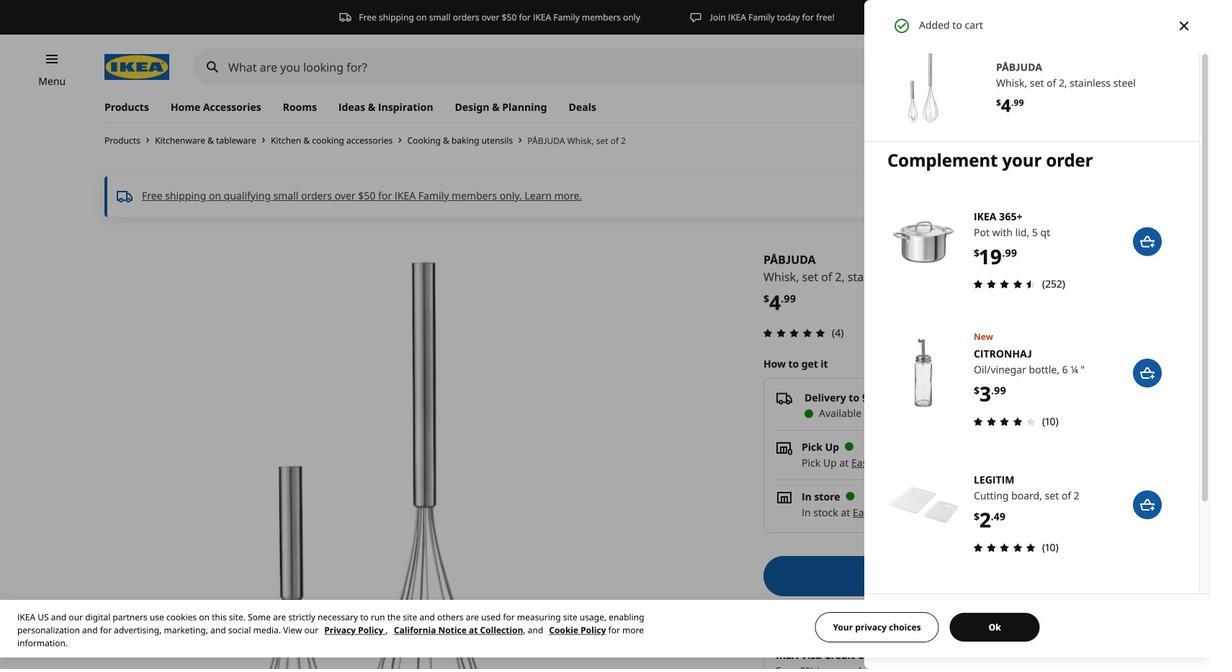 Task type: describe. For each thing, give the bounding box(es) containing it.
review: 5 out of 5 stars. total reviews: 10 image
[[970, 539, 1040, 557]]

legitim cutting board, set of 2, white image
[[888, 469, 960, 541]]

påbjuda was added to your shopping bag dialog
[[853, 0, 1210, 669]]

1 vertical spatial påbjuda whisk, set of 2, stainless steel image
[[104, 251, 640, 669]]

ikea 365+ pot with lid, stainless steel, 5 qt image
[[888, 206, 960, 278]]

ikea logotype, go to start page image
[[104, 54, 169, 80]]



Task type: vqa. For each thing, say whether or not it's contained in the screenshot.
PÅBJUDA was added to your shopping bag dialog
yes



Task type: locate. For each thing, give the bounding box(es) containing it.
0 vertical spatial påbjuda whisk, set of 2, stainless steel image
[[888, 52, 960, 124]]

None search field
[[192, 49, 945, 85]]

review: 4.6 out of 5 stars. total reviews: 252 image
[[970, 276, 1040, 293]]

0 horizontal spatial påbjuda whisk, set of 2, stainless steel image
[[104, 251, 640, 669]]

citronhaj oil/vinegar bottle, clear glass/stainless steel, 6 ¼ " image
[[888, 337, 960, 409]]

review: 4.8 out of 5 stars. total reviews: 4 image
[[759, 324, 829, 342]]

påbjuda whisk, set of 2, stainless steel image
[[888, 52, 960, 124], [104, 251, 640, 669]]

1 horizontal spatial påbjuda whisk, set of 2, stainless steel image
[[888, 52, 960, 124]]

review: 4.1 out of 5 stars. total reviews: 10 image
[[970, 413, 1040, 431]]



